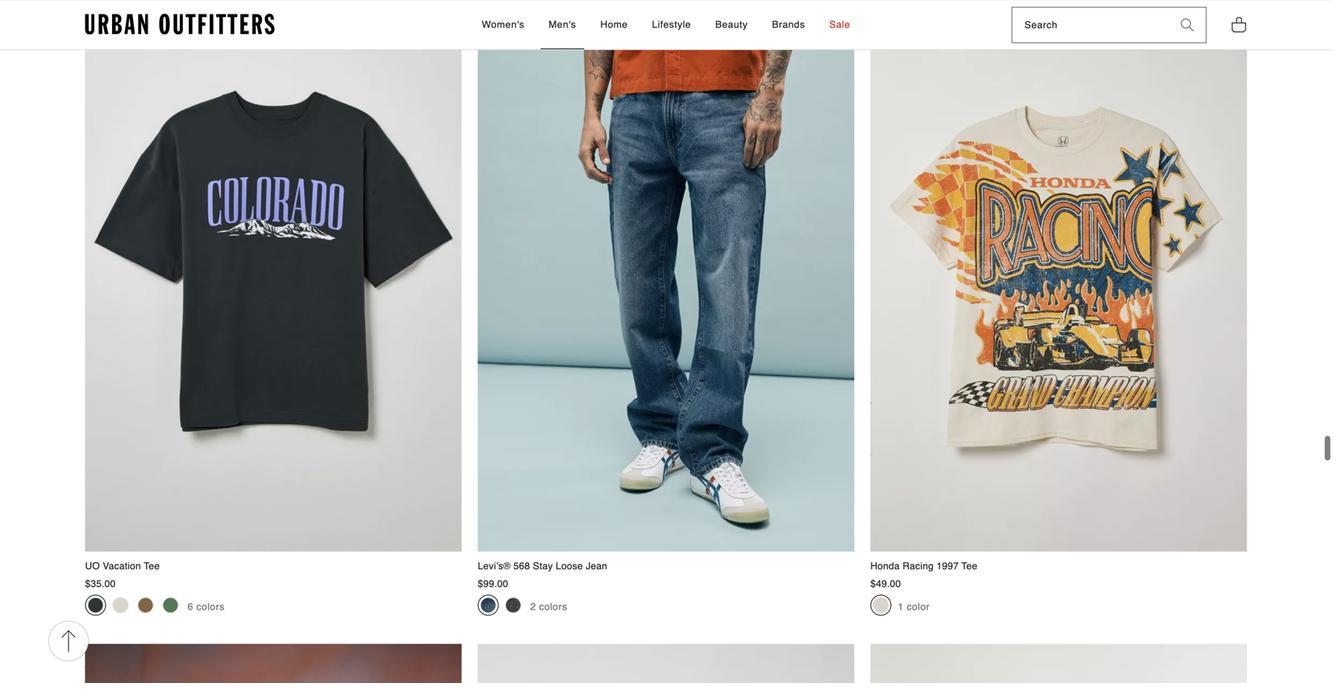 Task type: vqa. For each thing, say whether or not it's contained in the screenshot.
the "Review"
no



Task type: locate. For each thing, give the bounding box(es) containing it.
lifestyle
[[652, 19, 691, 30]]

home
[[600, 19, 628, 30]]

stay
[[533, 560, 553, 572]]

white image
[[113, 597, 129, 613]]

1 horizontal spatial tee
[[962, 560, 978, 572]]

main navigation element
[[337, 1, 996, 49]]

1 colors from the left
[[196, 601, 225, 612]]

black image
[[505, 597, 521, 613]]

None search field
[[1013, 8, 1169, 42]]

uo
[[85, 560, 100, 572]]

jean
[[586, 560, 608, 572]]

honda racing 1997 tee link
[[871, 0, 1247, 573]]

6
[[188, 601, 193, 612]]

1 horizontal spatial colors
[[539, 601, 567, 612]]

$99.00
[[478, 578, 508, 589]]

racing
[[903, 560, 934, 572]]

$35.00
[[85, 578, 116, 589]]

original price: $99.00 element
[[478, 578, 508, 589]]

my shopping bag image
[[1231, 15, 1247, 33]]

women's link
[[474, 1, 533, 49]]

levi's® 568 stay loose jean link
[[478, 0, 854, 573]]

tee right "vacation" on the bottom left of the page
[[144, 560, 160, 572]]

colors right the 2
[[539, 601, 567, 612]]

levi's® 568 stay loose jean
[[478, 560, 608, 572]]

0 horizontal spatial colors
[[196, 601, 225, 612]]

keith haring best buddies tee image
[[478, 644, 854, 683]]

search image
[[1181, 19, 1194, 32]]

ivory image
[[873, 597, 889, 613]]

levi's®
[[478, 560, 511, 572]]

colors for 2 colors
[[539, 601, 567, 612]]

vacation
[[103, 560, 141, 572]]

honda
[[871, 560, 900, 572]]

green image
[[163, 597, 179, 613]]

2 colors from the left
[[539, 601, 567, 612]]

home link
[[592, 1, 636, 49]]

colors
[[196, 601, 225, 612], [539, 601, 567, 612]]

colors for 6 colors
[[196, 601, 225, 612]]

colors right 6
[[196, 601, 225, 612]]

brands link
[[764, 1, 813, 49]]

beauty
[[715, 19, 748, 30]]

1 color
[[898, 601, 930, 612]]

1
[[898, 601, 904, 612]]

uo vacation tee
[[85, 560, 160, 572]]

uo vacation tee link
[[85, 0, 462, 573]]

color
[[907, 601, 930, 612]]

vintage denim medium image
[[480, 597, 496, 613]]

tee right 1997
[[962, 560, 978, 572]]

tee
[[144, 560, 160, 572], [962, 560, 978, 572]]

original price: $49.00 element
[[871, 578, 901, 589]]

0 horizontal spatial tee
[[144, 560, 160, 572]]



Task type: describe. For each thing, give the bounding box(es) containing it.
colorado image
[[88, 597, 104, 613]]

6 colors
[[188, 601, 225, 612]]

women's
[[482, 19, 525, 30]]

honda racing 1997 tee image
[[871, 0, 1247, 552]]

uo vacation tee image
[[85, 0, 462, 552]]

men's link
[[541, 1, 584, 49]]

568
[[514, 560, 530, 572]]

brown image
[[138, 597, 154, 613]]

$49.00
[[871, 578, 901, 589]]

2 tee from the left
[[962, 560, 978, 572]]

bdg classic cutoff rugby shirt image
[[85, 644, 462, 683]]

2
[[530, 601, 536, 612]]

levi's® 568 stay loose jean image
[[478, 0, 854, 552]]

original price: $35.00 element
[[85, 578, 116, 589]]

1997
[[937, 560, 959, 572]]

beauty link
[[707, 1, 756, 49]]

bdg frankie ringer tee image
[[871, 644, 1247, 683]]

2 colors
[[530, 601, 567, 612]]

sale
[[829, 19, 850, 30]]

Search text field
[[1013, 8, 1169, 42]]

honda racing 1997 tee
[[871, 560, 978, 572]]

men's
[[549, 19, 576, 30]]

1 tee from the left
[[144, 560, 160, 572]]

urban outfitters image
[[85, 14, 275, 35]]

loose
[[556, 560, 583, 572]]

lifestyle link
[[644, 1, 699, 49]]

brands
[[772, 19, 805, 30]]

sale link
[[821, 1, 858, 49]]



